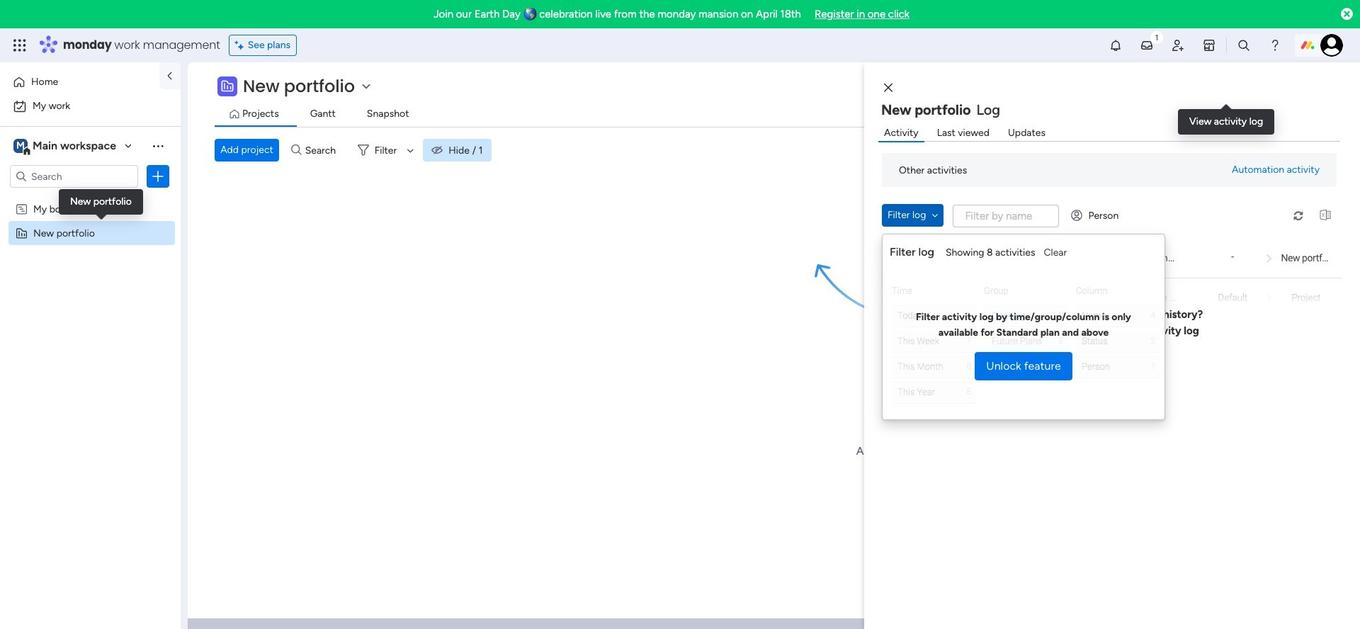 Task type: locate. For each thing, give the bounding box(es) containing it.
options image
[[151, 169, 165, 184]]

Search field
[[302, 140, 344, 160]]

1 vertical spatial option
[[9, 95, 172, 118]]

see plans image
[[235, 38, 248, 53]]

workspace image
[[13, 138, 28, 154]]

tab list
[[215, 103, 1360, 127]]

option
[[9, 71, 151, 94], [9, 95, 172, 118], [0, 196, 181, 199]]

close image
[[884, 83, 893, 93]]

search everything image
[[1237, 38, 1251, 52]]

Search in workspace field
[[30, 168, 118, 185]]

notifications image
[[1109, 38, 1123, 52]]

list box
[[0, 194, 181, 436], [882, 238, 1343, 317]]

0 vertical spatial option
[[9, 71, 151, 94]]

invite members image
[[1171, 38, 1185, 52]]

2 vertical spatial option
[[0, 196, 181, 199]]

update feed image
[[1140, 38, 1154, 52]]

arrow down image
[[402, 142, 419, 159]]



Task type: describe. For each thing, give the bounding box(es) containing it.
1 horizontal spatial list box
[[882, 238, 1343, 317]]

select product image
[[13, 38, 27, 52]]

v2 edit image
[[1106, 290, 1116, 305]]

workspace options image
[[151, 139, 165, 153]]

jacob simon image
[[1321, 34, 1343, 57]]

help image
[[1268, 38, 1282, 52]]

0 horizontal spatial list box
[[0, 194, 181, 436]]

refresh image
[[1287, 210, 1310, 221]]

Filter by name field
[[953, 205, 1060, 227]]

v2 search image
[[291, 142, 302, 158]]

workspace selection element
[[13, 137, 118, 156]]

1 image
[[1151, 29, 1163, 45]]

export to excel image
[[1314, 210, 1337, 221]]

no results image
[[815, 232, 1134, 390]]

angle down image
[[932, 210, 938, 220]]

monday marketplace image
[[1202, 38, 1217, 52]]



Task type: vqa. For each thing, say whether or not it's contained in the screenshot.
My board to the left
no



